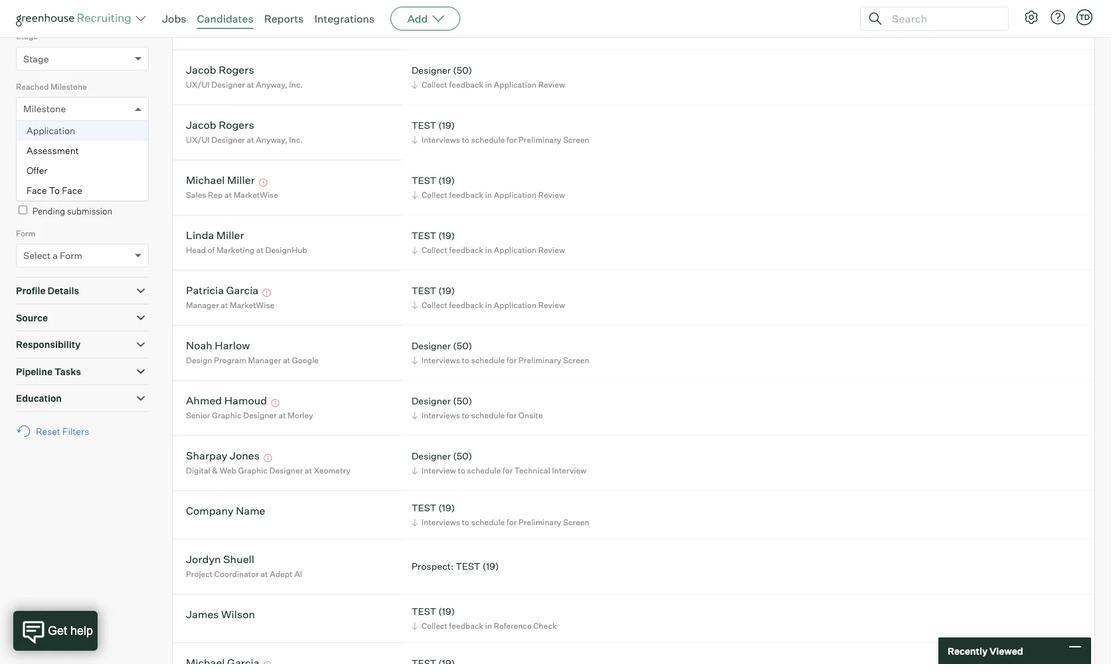 Task type: vqa. For each thing, say whether or not it's contained in the screenshot.
Back
no



Task type: describe. For each thing, give the bounding box(es) containing it.
manager inside noah harlow design program manager at google
[[248, 355, 281, 365]]

reference
[[494, 621, 532, 631]]

sharpay jones
[[186, 449, 260, 462]]

ahmed hamoud link
[[186, 394, 267, 409]]

schedule for design program manager at google
[[471, 355, 505, 365]]

project
[[186, 569, 213, 579]]

test (19) collect feedback in reference check
[[412, 605, 557, 631]]

wong
[[216, 7, 245, 20]]

james wilson
[[186, 608, 255, 621]]

reports
[[264, 12, 304, 25]]

michael miller
[[186, 173, 255, 187]]

add button
[[391, 7, 460, 31]]

shuell
[[223, 553, 254, 566]]

designer (50) interview to schedule for technical interview
[[412, 450, 587, 476]]

at down senior designer at modern
[[247, 80, 254, 90]]

designer inside the designer (50) interview to schedule for technical interview
[[412, 450, 451, 462]]

company name
[[186, 504, 265, 517]]

michael garcia has been in application review for more than 5 days image
[[262, 662, 274, 664]]

feedback for sales rep at marketwise
[[449, 190, 484, 200]]

filter by job button
[[16, 0, 149, 23]]

interviews for senior graphic designer at morley
[[422, 411, 460, 421]]

marketing
[[216, 245, 254, 255]]

filter by job
[[55, 5, 110, 17]]

education
[[16, 393, 62, 404]]

Search text field
[[889, 9, 996, 28]]

reset filters
[[36, 426, 89, 437]]

coordinator
[[214, 569, 259, 579]]

of
[[208, 245, 215, 255]]

assessment
[[27, 145, 79, 157]]

(50) for sharpay jones
[[453, 450, 472, 462]]

reset
[[36, 426, 60, 437]]

viewed
[[990, 645, 1023, 657]]

jones
[[230, 449, 260, 462]]

preliminary for senior designer at modern
[[519, 24, 561, 34]]

anyway, for test
[[256, 135, 287, 145]]

job post submitted element
[[16, 130, 149, 180]]

1 interview from the left
[[422, 466, 456, 476]]

interview to schedule for technical interview link
[[410, 464, 590, 477]]

collect for ux/ui designer at anyway, inc.
[[422, 80, 447, 90]]

face to face option
[[17, 181, 148, 201]]

onsite
[[519, 411, 543, 421]]

at down patricia garcia link
[[221, 300, 228, 310]]

pending
[[33, 206, 65, 216]]

To be sent checkbox
[[19, 182, 27, 191]]

0 vertical spatial graphic
[[212, 411, 241, 421]]

reached milestone
[[16, 81, 87, 91]]

add
[[407, 12, 428, 25]]

collect feedback in application review link for sales rep at marketwise
[[410, 189, 568, 201]]

prospect: test (19)
[[412, 560, 499, 572]]

interviews to schedule for preliminary screen link for senior designer at modern
[[410, 23, 593, 35]]

integrations link
[[314, 12, 375, 25]]

Pending submission checkbox
[[19, 206, 27, 214]]

2 test (19) interviews to schedule for preliminary screen from the top
[[412, 502, 589, 527]]

collect inside test (19) collect feedback in reference check
[[422, 621, 447, 631]]

schedule for senior designer at modern
[[471, 24, 505, 34]]

for for design program manager at google
[[507, 355, 517, 365]]

candidates
[[197, 12, 253, 25]]

feedback inside test (19) collect feedback in reference check
[[449, 621, 484, 631]]

hamoud
[[224, 394, 267, 407]]

designer (50) collect feedback in application review
[[412, 64, 565, 90]]

to be sent
[[33, 182, 74, 193]]

ahmed hamoud
[[186, 394, 267, 407]]

at left xeometry
[[305, 466, 312, 476]]

senior graphic designer at morley
[[186, 411, 313, 421]]

0 vertical spatial marketwise
[[234, 190, 278, 200]]

sales
[[186, 190, 206, 200]]

linda miller link
[[186, 229, 244, 244]]

none field inside reached milestone element
[[17, 98, 30, 120]]

1 vertical spatial stage
[[23, 53, 49, 65]]

at inside noah harlow design program manager at google
[[283, 355, 290, 365]]

interviews to schedule for onsite link
[[410, 409, 546, 422]]

job inside button
[[93, 5, 110, 17]]

at left modern
[[247, 25, 255, 35]]

to for digital & web graphic designer at xeometry
[[458, 466, 465, 476]]

profile details
[[16, 285, 79, 297]]

collect feedback in application review link for ux/ui designer at anyway, inc.
[[410, 78, 568, 91]]

janet wong
[[186, 7, 245, 20]]

application for head of marketing at designhub
[[494, 245, 537, 255]]

michael miller has been in application review for more than 5 days image
[[257, 179, 269, 187]]

2 test (19) collect feedback in application review from the top
[[412, 230, 565, 255]]

a
[[53, 250, 58, 261]]

inc. for designer (50)
[[289, 80, 303, 90]]

designer (50) interviews to schedule for preliminary screen for design program manager at google
[[412, 340, 589, 365]]

select
[[23, 250, 51, 261]]

james
[[186, 608, 219, 621]]

sharpay jones has been in technical interview for more than 14 days image
[[262, 454, 274, 462]]

head
[[186, 245, 206, 255]]

0 vertical spatial job post submitted
[[16, 132, 90, 142]]

designhub
[[265, 245, 307, 255]]

harlow
[[215, 339, 250, 352]]

senior designer at modern
[[186, 25, 285, 35]]

rep
[[208, 190, 223, 200]]

janet
[[186, 7, 214, 20]]

to inside option
[[49, 185, 60, 196]]

designer inside designer (50) collect feedback in application review
[[412, 64, 451, 76]]

application for sales rep at marketwise
[[494, 190, 537, 200]]

anyway, for designer
[[256, 80, 287, 90]]

sent
[[56, 182, 74, 193]]

adept
[[270, 569, 293, 579]]

0 vertical spatial submitted
[[50, 132, 90, 142]]

ux/ui for test (19)
[[186, 135, 210, 145]]

test (19) collect feedback in application review for patricia garcia
[[412, 285, 565, 310]]

company
[[186, 504, 234, 517]]

recently viewed
[[948, 645, 1023, 657]]

ahmed hamoud has been in onsite for more than 21 days image
[[269, 399, 281, 407]]

responsibility
[[16, 339, 80, 350]]

offer
[[27, 165, 47, 176]]

company name link
[[186, 504, 265, 519]]

to for ux/ui designer at anyway, inc.
[[462, 135, 469, 145]]

designer inside the designer (50) interviews to schedule for onsite
[[412, 395, 451, 407]]

application inside option
[[27, 125, 75, 137]]

janet wong link
[[186, 7, 245, 22]]

at right rep
[[225, 190, 232, 200]]

ux/ui for designer (50)
[[186, 80, 210, 90]]

noah harlow design program manager at google
[[186, 339, 319, 365]]

collect feedback in reference check link
[[410, 620, 560, 632]]

form element
[[16, 227, 149, 277]]

jordyn
[[186, 553, 221, 566]]

interviews to schedule for preliminary screen link for design program manager at google
[[410, 354, 593, 367]]

modern
[[256, 25, 285, 35]]

at down ahmed hamoud has been in onsite for more than 21 days image
[[279, 411, 286, 421]]

patricia
[[186, 284, 224, 297]]

filter
[[55, 5, 78, 17]]

stage element
[[16, 30, 149, 80]]

rogers for test
[[219, 118, 254, 132]]

ahmed
[[186, 394, 222, 407]]

collect for sales rep at marketwise
[[422, 190, 447, 200]]

michael miller link
[[186, 173, 255, 189]]

for for senior designer at modern
[[507, 24, 517, 34]]

collect for manager at marketwise
[[422, 300, 447, 310]]

jacob rogers link for designer
[[186, 63, 254, 78]]

select a form
[[23, 250, 82, 261]]

interviews for design program manager at google
[[422, 355, 460, 365]]

0 vertical spatial stage
[[16, 31, 38, 41]]

in for ux/ui designer at anyway, inc.
[[485, 80, 492, 90]]

technical
[[514, 466, 550, 476]]

1 face from the left
[[27, 185, 47, 196]]

jacob for designer
[[186, 63, 216, 76]]



Task type: locate. For each thing, give the bounding box(es) containing it.
google
[[292, 355, 319, 365]]

jacob rogers link down senior designer at modern
[[186, 63, 254, 78]]

1 vertical spatial test (19) collect feedback in application review
[[412, 230, 565, 255]]

application inside designer (50) collect feedback in application review
[[494, 80, 537, 90]]

at left adept
[[261, 569, 268, 579]]

patricia garcia has been in application review for more than 5 days image
[[261, 289, 273, 297]]

program
[[214, 355, 246, 365]]

test (19) interviews to schedule for preliminary screen down designer (50) collect feedback in application review
[[412, 119, 589, 145]]

3 review from the top
[[538, 245, 565, 255]]

4 in from the top
[[485, 300, 492, 310]]

submitted down application option
[[63, 153, 109, 165]]

rogers
[[219, 63, 254, 76], [219, 118, 254, 132]]

1 screen from the top
[[563, 24, 589, 34]]

td
[[1079, 13, 1090, 22]]

designer (50) interviews to schedule for preliminary screen up designer (50) collect feedback in application review
[[412, 9, 589, 34]]

1 vertical spatial inc.
[[289, 135, 303, 145]]

2 designer (50) interviews to schedule for preliminary screen from the top
[[412, 340, 589, 365]]

assessment option
[[17, 141, 148, 161]]

application for ux/ui designer at anyway, inc.
[[494, 80, 537, 90]]

(50) up interview to schedule for technical interview link
[[453, 450, 472, 462]]

jacob up michael
[[186, 118, 216, 132]]

review for sales rep at marketwise
[[538, 190, 565, 200]]

review for ux/ui designer at anyway, inc.
[[538, 80, 565, 90]]

test (19) collect feedback in application review for michael miller
[[412, 174, 565, 200]]

test (19) collect feedback in application review
[[412, 174, 565, 200], [412, 230, 565, 255], [412, 285, 565, 310]]

2 screen from the top
[[563, 135, 589, 145]]

4 collect feedback in application review link from the top
[[410, 299, 568, 312]]

1 vertical spatial test (19) interviews to schedule for preliminary screen
[[412, 502, 589, 527]]

designer (50) interviews to schedule for preliminary screen up the designer (50) interviews to schedule for onsite
[[412, 340, 589, 365]]

0 vertical spatial jacob rogers ux/ui designer at anyway, inc.
[[186, 63, 303, 90]]

2 interview from the left
[[552, 466, 587, 476]]

1 designer (50) interviews to schedule for preliminary screen from the top
[[412, 9, 589, 34]]

be
[[45, 182, 54, 193]]

anyway, down modern
[[256, 80, 287, 90]]

2 face from the left
[[62, 185, 82, 196]]

schedule for senior graphic designer at morley
[[471, 411, 505, 421]]

0 vertical spatial post
[[32, 132, 48, 142]]

schedule left technical
[[467, 466, 501, 476]]

for for ux/ui designer at anyway, inc.
[[507, 135, 517, 145]]

1 test (19) collect feedback in application review from the top
[[412, 174, 565, 200]]

senior down ahmed
[[186, 411, 210, 421]]

patricia garcia link
[[186, 284, 258, 299]]

0 horizontal spatial to
[[33, 182, 43, 193]]

rogers up michael miller
[[219, 118, 254, 132]]

digital
[[186, 466, 210, 476]]

0 vertical spatial test (19) collect feedback in application review
[[412, 174, 565, 200]]

graphic
[[212, 411, 241, 421], [238, 466, 268, 476]]

0 vertical spatial test (19) interviews to schedule for preliminary screen
[[412, 119, 589, 145]]

0 vertical spatial inc.
[[289, 80, 303, 90]]

2 senior from the top
[[186, 411, 210, 421]]

1 vertical spatial designer (50) interviews to schedule for preliminary screen
[[412, 340, 589, 365]]

to left be
[[33, 182, 43, 193]]

collect feedback in application review link for head of marketing at designhub
[[410, 244, 568, 256]]

internal
[[252, 10, 291, 19]]

in inside designer (50) collect feedback in application review
[[485, 80, 492, 90]]

2 vertical spatial test (19) collect feedback in application review
[[412, 285, 565, 310]]

feedback for head of marketing at designhub
[[449, 245, 484, 255]]

marketwise down garcia
[[230, 300, 274, 310]]

jordyn shuell project coordinator at adept ai
[[186, 553, 302, 579]]

at inside linda miller head of marketing at designhub
[[256, 245, 264, 255]]

in for sales rep at marketwise
[[485, 190, 492, 200]]

1 horizontal spatial form
[[60, 250, 82, 261]]

3 preliminary from the top
[[519, 355, 561, 365]]

jacob for test
[[186, 118, 216, 132]]

anyway, up michael miller has been in application review for more than 5 days icon
[[256, 135, 287, 145]]

designer (50) interviews to schedule for preliminary screen for senior designer at modern
[[412, 9, 589, 34]]

digital & web graphic designer at xeometry
[[186, 466, 351, 476]]

michael
[[186, 173, 225, 187]]

(50) inside the designer (50) interview to schedule for technical interview
[[453, 450, 472, 462]]

(50) inside the designer (50) interviews to schedule for onsite
[[453, 395, 472, 407]]

rogers down senior designer at modern
[[219, 63, 254, 76]]

to
[[33, 182, 43, 193], [49, 185, 60, 196]]

by
[[80, 5, 91, 17]]

interviews to schedule for preliminary screen link for ux/ui designer at anyway, inc.
[[410, 134, 593, 146]]

face to face
[[27, 185, 82, 196]]

interviews to schedule for preliminary screen link up designer (50) collect feedback in application review
[[410, 23, 593, 35]]

1 vertical spatial submitted
[[63, 153, 109, 165]]

for for digital & web graphic designer at xeometry
[[503, 466, 513, 476]]

4 (50) from the top
[[453, 395, 472, 407]]

0 vertical spatial jacob
[[186, 63, 216, 76]]

interview
[[422, 466, 456, 476], [552, 466, 587, 476]]

interviews for senior designer at modern
[[422, 24, 460, 34]]

designer (50) interviews to schedule for onsite
[[412, 395, 543, 421]]

1 review from the top
[[538, 80, 565, 90]]

form
[[16, 228, 35, 238], [60, 250, 82, 261]]

ux/ui
[[186, 80, 210, 90], [186, 135, 210, 145]]

1 vertical spatial job
[[16, 132, 30, 142]]

test
[[412, 119, 436, 131], [412, 174, 436, 186], [412, 230, 436, 241], [412, 285, 436, 296], [412, 502, 436, 513], [456, 560, 480, 572], [412, 605, 436, 617]]

anyway,
[[256, 80, 287, 90], [256, 135, 287, 145]]

1 jacob rogers ux/ui designer at anyway, inc. from the top
[[186, 63, 303, 90]]

jacob rogers link up michael miller
[[186, 118, 254, 134]]

sharpay
[[186, 449, 227, 462]]

(50) up the designer (50) interviews to schedule for onsite
[[453, 340, 472, 351]]

5 feedback from the top
[[449, 621, 484, 631]]

screen
[[563, 24, 589, 34], [563, 135, 589, 145], [563, 355, 589, 365], [563, 517, 589, 527]]

3 feedback from the top
[[449, 245, 484, 255]]

patricia garcia
[[186, 284, 258, 297]]

0 vertical spatial rogers
[[219, 63, 254, 76]]

1 vertical spatial manager
[[248, 355, 281, 365]]

2 ux/ui from the top
[[186, 135, 210, 145]]

1 ux/ui from the top
[[186, 80, 210, 90]]

td button
[[1074, 7, 1095, 28]]

miller up sales rep at marketwise
[[227, 173, 255, 187]]

candidates link
[[197, 12, 253, 25]]

4 preliminary from the top
[[519, 517, 561, 527]]

graphic down jones
[[238, 466, 268, 476]]

screen for ux/ui designer at anyway, inc.
[[563, 135, 589, 145]]

at right 'marketing'
[[256, 245, 264, 255]]

for
[[507, 24, 517, 34], [507, 135, 517, 145], [507, 355, 517, 365], [507, 411, 517, 421], [503, 466, 513, 476], [507, 517, 517, 527]]

graphic down "ahmed hamoud" link
[[212, 411, 241, 421]]

1 vertical spatial job post submitted
[[23, 153, 109, 165]]

collect
[[422, 80, 447, 90], [422, 190, 447, 200], [422, 245, 447, 255], [422, 300, 447, 310], [422, 621, 447, 631]]

miller for linda
[[216, 229, 244, 242]]

5 in from the top
[[485, 621, 492, 631]]

miller inside michael miller "link"
[[227, 173, 255, 187]]

0 horizontal spatial interview
[[422, 466, 456, 476]]

1 senior from the top
[[186, 25, 210, 35]]

0 vertical spatial miller
[[227, 173, 255, 187]]

linda
[[186, 229, 214, 242]]

0 vertical spatial ux/ui
[[186, 80, 210, 90]]

stage
[[16, 31, 38, 41], [23, 53, 49, 65]]

feedback for ux/ui designer at anyway, inc.
[[449, 80, 484, 90]]

1 horizontal spatial interview
[[552, 466, 587, 476]]

at
[[247, 25, 255, 35], [247, 80, 254, 90], [247, 135, 254, 145], [225, 190, 232, 200], [256, 245, 264, 255], [221, 300, 228, 310], [283, 355, 290, 365], [279, 411, 286, 421], [305, 466, 312, 476], [261, 569, 268, 579]]

for inside the designer (50) interviews to schedule for onsite
[[507, 411, 517, 421]]

in for manager at marketwise
[[485, 300, 492, 310]]

1 vertical spatial marketwise
[[230, 300, 274, 310]]

1 collect from the top
[[422, 80, 447, 90]]

None field
[[17, 98, 30, 120]]

screen for senior designer at modern
[[563, 24, 589, 34]]

sharpay jones link
[[186, 449, 260, 464]]

schedule inside the designer (50) interview to schedule for technical interview
[[467, 466, 501, 476]]

3 screen from the top
[[563, 355, 589, 365]]

list box containing application
[[17, 121, 148, 201]]

source
[[16, 312, 48, 324]]

garcia
[[226, 284, 258, 297]]

2 review from the top
[[538, 190, 565, 200]]

recently
[[948, 645, 988, 657]]

1 in from the top
[[485, 80, 492, 90]]

review inside designer (50) collect feedback in application review
[[538, 80, 565, 90]]

collect for head of marketing at designhub
[[422, 245, 447, 255]]

to up the pending
[[49, 185, 60, 196]]

for inside the designer (50) interview to schedule for technical interview
[[503, 466, 513, 476]]

test (19) interviews to schedule for preliminary screen
[[412, 119, 589, 145], [412, 502, 589, 527]]

manager
[[186, 300, 219, 310], [248, 355, 281, 365]]

inc. for test (19)
[[289, 135, 303, 145]]

pipeline
[[16, 366, 53, 377]]

(50) for ahmed hamoud
[[453, 395, 472, 407]]

1 rogers from the top
[[219, 63, 254, 76]]

job right by
[[93, 5, 110, 17]]

submitted
[[50, 132, 90, 142], [63, 153, 109, 165]]

xeometry
[[314, 466, 351, 476]]

0 vertical spatial designer (50) interviews to schedule for preliminary screen
[[412, 9, 589, 34]]

schedule for ux/ui designer at anyway, inc.
[[471, 135, 505, 145]]

0 vertical spatial manager
[[186, 300, 219, 310]]

to inside the designer (50) interview to schedule for technical interview
[[458, 466, 465, 476]]

4 interviews to schedule for preliminary screen link from the top
[[410, 516, 593, 529]]

collect feedback in application review link for manager at marketwise
[[410, 299, 568, 312]]

inc.
[[289, 80, 303, 90], [289, 135, 303, 145]]

review for head of marketing at designhub
[[538, 245, 565, 255]]

3 interviews to schedule for preliminary screen link from the top
[[410, 354, 593, 367]]

list box
[[17, 121, 148, 201]]

1 vertical spatial miller
[[216, 229, 244, 242]]

noah harlow link
[[186, 339, 250, 354]]

2 inc. from the top
[[289, 135, 303, 145]]

1 horizontal spatial face
[[62, 185, 82, 196]]

1 test (19) interviews to schedule for preliminary screen from the top
[[412, 119, 589, 145]]

interviews inside the designer (50) interviews to schedule for onsite
[[422, 411, 460, 421]]

post up assessment at the left top
[[32, 132, 48, 142]]

application option
[[17, 121, 148, 141]]

interviews to schedule for preliminary screen link down designer (50) collect feedback in application review
[[410, 134, 593, 146]]

prospect:
[[412, 560, 454, 572]]

designer (50) interviews to schedule for preliminary screen
[[412, 9, 589, 34], [412, 340, 589, 365]]

3 (50) from the top
[[453, 340, 472, 351]]

0 vertical spatial milestone
[[50, 81, 87, 91]]

schedule left onsite on the bottom of page
[[471, 411, 505, 421]]

schedule down interview to schedule for technical interview link
[[471, 517, 505, 527]]

4 feedback from the top
[[449, 300, 484, 310]]

for for senior graphic designer at morley
[[507, 411, 517, 421]]

face up pending submission
[[62, 185, 82, 196]]

3 collect feedback in application review link from the top
[[410, 244, 568, 256]]

1 vertical spatial jacob rogers link
[[186, 118, 254, 134]]

1 vertical spatial post
[[42, 153, 61, 165]]

1 jacob from the top
[[186, 63, 216, 76]]

to for senior graphic designer at morley
[[462, 411, 469, 421]]

5 (50) from the top
[[453, 450, 472, 462]]

schedule inside the designer (50) interviews to schedule for onsite
[[471, 411, 505, 421]]

senior down janet
[[186, 25, 210, 35]]

marketwise down michael miller has been in application review for more than 5 days icon
[[234, 190, 278, 200]]

3 interviews from the top
[[422, 355, 460, 365]]

interviews for ux/ui designer at anyway, inc.
[[422, 135, 460, 145]]

0 horizontal spatial manager
[[186, 300, 219, 310]]

jacob rogers ux/ui designer at anyway, inc. down senior designer at modern
[[186, 63, 303, 90]]

in inside test (19) collect feedback in reference check
[[485, 621, 492, 631]]

2 (50) from the top
[[453, 64, 472, 76]]

1 (50) from the top
[[453, 9, 472, 20]]

manager down patricia
[[186, 300, 219, 310]]

design
[[186, 355, 212, 365]]

at up michael miller
[[247, 135, 254, 145]]

1 interviews from the top
[[422, 24, 460, 34]]

preliminary for ux/ui designer at anyway, inc.
[[519, 135, 561, 145]]

1 preliminary from the top
[[519, 24, 561, 34]]

to for design program manager at google
[[462, 355, 469, 365]]

schedule up the designer (50) interviews to schedule for onsite
[[471, 355, 505, 365]]

1 horizontal spatial manager
[[248, 355, 281, 365]]

0 horizontal spatial form
[[16, 228, 35, 238]]

details
[[47, 285, 79, 297]]

1 jacob rogers link from the top
[[186, 63, 254, 78]]

3 test (19) collect feedback in application review from the top
[[412, 285, 565, 310]]

post up to be sent
[[42, 153, 61, 165]]

0 horizontal spatial face
[[27, 185, 47, 196]]

miller inside linda miller head of marketing at designhub
[[216, 229, 244, 242]]

name
[[236, 504, 265, 517]]

1 vertical spatial milestone
[[23, 103, 66, 115]]

(50) down add popup button at left top
[[453, 64, 472, 76]]

review for manager at marketwise
[[538, 300, 565, 310]]

interviews to schedule for preliminary screen link up the designer (50) interviews to schedule for onsite
[[410, 354, 593, 367]]

collect inside designer (50) collect feedback in application review
[[422, 80, 447, 90]]

3 in from the top
[[485, 245, 492, 255]]

2 feedback from the top
[[449, 190, 484, 200]]

preliminary for design program manager at google
[[519, 355, 561, 365]]

4 collect from the top
[[422, 300, 447, 310]]

(50) right add
[[453, 9, 472, 20]]

1 vertical spatial senior
[[186, 411, 210, 421]]

jacob rogers link for test
[[186, 118, 254, 134]]

1 vertical spatial graphic
[[238, 466, 268, 476]]

form right the a
[[60, 250, 82, 261]]

reached milestone element
[[16, 80, 149, 201]]

form down pending submission checkbox at the top left of page
[[16, 228, 35, 238]]

job
[[93, 5, 110, 17], [16, 132, 30, 142], [23, 153, 40, 165]]

2 collect feedback in application review link from the top
[[410, 189, 568, 201]]

to inside the designer (50) interviews to schedule for onsite
[[462, 411, 469, 421]]

face
[[27, 185, 47, 196], [62, 185, 82, 196]]

screen for design program manager at google
[[563, 355, 589, 365]]

at inside jordyn shuell project coordinator at adept ai
[[261, 569, 268, 579]]

rogers for designer
[[219, 63, 254, 76]]

2 anyway, from the top
[[256, 135, 287, 145]]

1 anyway, from the top
[[256, 80, 287, 90]]

0 vertical spatial job
[[93, 5, 110, 17]]

(50) for janet wong
[[453, 9, 472, 20]]

2 interviews to schedule for preliminary screen link from the top
[[410, 134, 593, 146]]

ai
[[294, 569, 302, 579]]

interviews to schedule for preliminary screen link down interview to schedule for technical interview link
[[410, 516, 593, 529]]

1 vertical spatial form
[[60, 250, 82, 261]]

feedback for manager at marketwise
[[449, 300, 484, 310]]

2 collect from the top
[[422, 190, 447, 200]]

1 feedback from the top
[[449, 80, 484, 90]]

4 interviews from the top
[[422, 411, 460, 421]]

5 collect from the top
[[422, 621, 447, 631]]

pending submission
[[33, 206, 112, 216]]

1 vertical spatial jacob
[[186, 118, 216, 132]]

sales rep at marketwise
[[186, 190, 278, 200]]

1 horizontal spatial to
[[49, 185, 60, 196]]

0 vertical spatial senior
[[186, 25, 210, 35]]

submission
[[67, 206, 112, 216]]

jacob down senior designer at modern
[[186, 63, 216, 76]]

senior
[[186, 25, 210, 35], [186, 411, 210, 421]]

manager right program
[[248, 355, 281, 365]]

application for manager at marketwise
[[494, 300, 537, 310]]

5 interviews from the top
[[422, 517, 460, 527]]

(50) up interviews to schedule for onsite link
[[453, 395, 472, 407]]

job up to be sent 'checkbox'
[[23, 153, 40, 165]]

4 review from the top
[[538, 300, 565, 310]]

2 jacob from the top
[[186, 118, 216, 132]]

check
[[533, 621, 557, 631]]

schedule
[[471, 24, 505, 34], [471, 135, 505, 145], [471, 355, 505, 365], [471, 411, 505, 421], [467, 466, 501, 476], [471, 517, 505, 527]]

list box inside reached milestone element
[[17, 121, 148, 201]]

marketwise
[[234, 190, 278, 200], [230, 300, 274, 310]]

1 collect feedback in application review link from the top
[[410, 78, 568, 91]]

schedule up designer (50) collect feedback in application review
[[471, 24, 505, 34]]

1 vertical spatial ux/ui
[[186, 135, 210, 145]]

test (19) interviews to schedule for preliminary screen down interview to schedule for technical interview link
[[412, 502, 589, 527]]

2 jacob rogers ux/ui designer at anyway, inc. from the top
[[186, 118, 303, 145]]

preliminary
[[519, 24, 561, 34], [519, 135, 561, 145], [519, 355, 561, 365], [519, 517, 561, 527]]

milestone down stage element
[[50, 81, 87, 91]]

reports link
[[264, 12, 304, 25]]

2 in from the top
[[485, 190, 492, 200]]

jacob rogers ux/ui designer at anyway, inc. for test
[[186, 118, 303, 145]]

senior for janet wong
[[186, 25, 210, 35]]

james wilson link
[[186, 608, 255, 623]]

1 vertical spatial anyway,
[[256, 135, 287, 145]]

test inside test (19) collect feedback in reference check
[[412, 605, 436, 617]]

job up assessment at the left top
[[16, 132, 30, 142]]

milestone down the reached milestone
[[23, 103, 66, 115]]

schedule down designer (50) collect feedback in application review
[[471, 135, 505, 145]]

1 vertical spatial rogers
[[219, 118, 254, 132]]

3 collect from the top
[[422, 245, 447, 255]]

miller for michael
[[227, 173, 255, 187]]

jordyn shuell link
[[186, 553, 254, 568]]

schedule for digital & web graphic designer at xeometry
[[467, 466, 501, 476]]

(19) inside test (19) collect feedback in reference check
[[438, 605, 455, 617]]

1 interviews to schedule for preliminary screen link from the top
[[410, 23, 593, 35]]

senior for ahmed hamoud
[[186, 411, 210, 421]]

miller up 'marketing'
[[216, 229, 244, 242]]

1 inc. from the top
[[289, 80, 303, 90]]

1 vertical spatial jacob rogers ux/ui designer at anyway, inc.
[[186, 118, 303, 145]]

submitted up assessment at the left top
[[50, 132, 90, 142]]

noah
[[186, 339, 212, 352]]

2 vertical spatial job
[[23, 153, 40, 165]]

manager at marketwise
[[186, 300, 274, 310]]

jacob rogers ux/ui designer at anyway, inc. up michael miller
[[186, 118, 303, 145]]

0 vertical spatial anyway,
[[256, 80, 287, 90]]

feedback inside designer (50) collect feedback in application review
[[449, 80, 484, 90]]

configure image
[[1023, 9, 1039, 25]]

wilson
[[221, 608, 255, 621]]

2 rogers from the top
[[219, 118, 254, 132]]

in for head of marketing at designhub
[[485, 245, 492, 255]]

2 preliminary from the top
[[519, 135, 561, 145]]

face down offer
[[27, 185, 47, 196]]

jacob rogers ux/ui designer at anyway, inc. for designer
[[186, 63, 303, 90]]

jacob rogers link
[[186, 63, 254, 78], [186, 118, 254, 134]]

to for senior designer at modern
[[462, 24, 469, 34]]

offer option
[[17, 161, 148, 181]]

0 vertical spatial form
[[16, 228, 35, 238]]

feedback
[[449, 80, 484, 90], [449, 190, 484, 200], [449, 245, 484, 255], [449, 300, 484, 310], [449, 621, 484, 631]]

2 jacob rogers link from the top
[[186, 118, 254, 134]]

(50) inside designer (50) collect feedback in application review
[[453, 64, 472, 76]]

filters
[[62, 426, 89, 437]]

0 vertical spatial jacob rogers link
[[186, 63, 254, 78]]

4 screen from the top
[[563, 517, 589, 527]]

greenhouse recruiting image
[[16, 11, 135, 27]]

at left google
[[283, 355, 290, 365]]

2 interviews from the top
[[422, 135, 460, 145]]

morley
[[288, 411, 313, 421]]



